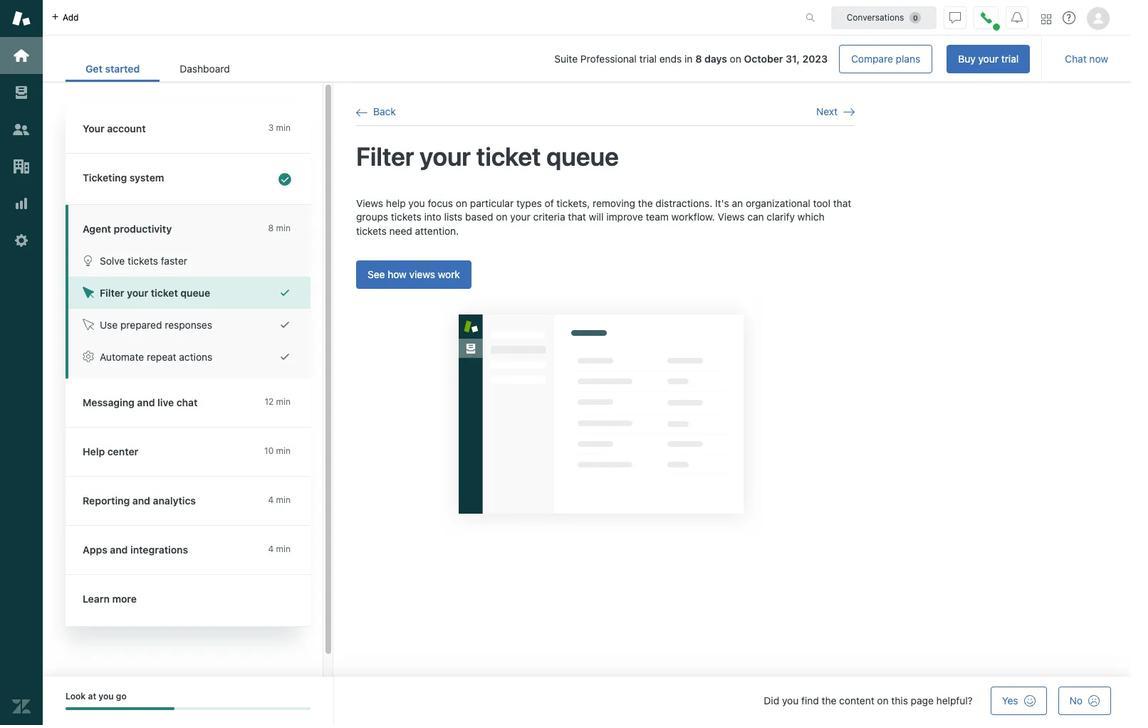 Task type: locate. For each thing, give the bounding box(es) containing it.
filter your ticket queue up particular
[[356, 141, 619, 172]]

tickets down groups
[[356, 225, 387, 237]]

learn
[[83, 593, 110, 605]]

2023
[[803, 53, 828, 65]]

progress bar image
[[66, 708, 174, 711]]

min for help center
[[276, 446, 291, 457]]

1 vertical spatial that
[[568, 211, 586, 223]]

filter your ticket queue
[[356, 141, 619, 172], [100, 287, 210, 299]]

12
[[265, 397, 274, 407]]

tab list
[[66, 56, 250, 82]]

1 vertical spatial queue
[[181, 287, 210, 299]]

reporting image
[[12, 194, 31, 213]]

that down tickets, at top
[[568, 211, 586, 223]]

and left live
[[137, 397, 155, 409]]

4 for reporting and analytics
[[268, 495, 274, 506]]

0 horizontal spatial the
[[638, 197, 653, 209]]

8 inside section
[[695, 53, 702, 65]]

faster
[[161, 255, 187, 267]]

started
[[105, 63, 140, 75]]

10
[[264, 446, 274, 457]]

4 min for integrations
[[268, 544, 291, 555]]

2 4 min from the top
[[268, 544, 291, 555]]

1 horizontal spatial trial
[[1001, 53, 1019, 65]]

queue inside button
[[181, 287, 210, 299]]

1 horizontal spatial filter
[[356, 141, 414, 172]]

footer
[[43, 677, 1131, 726]]

more
[[112, 593, 137, 605]]

no button
[[1058, 687, 1111, 716]]

0 vertical spatial ticket
[[476, 141, 541, 172]]

min for messaging and live chat
[[276, 397, 291, 407]]

queue down solve tickets faster button
[[181, 287, 210, 299]]

your down types
[[510, 211, 531, 223]]

ticket inside content-title 'region'
[[476, 141, 541, 172]]

agent productivity heading
[[66, 205, 311, 245]]

page
[[911, 695, 934, 707]]

1 vertical spatial filter your ticket queue
[[100, 287, 210, 299]]

0 vertical spatial filter your ticket queue
[[356, 141, 619, 172]]

tickets right solve
[[128, 255, 158, 267]]

on down particular
[[496, 211, 508, 223]]

1 4 min from the top
[[268, 495, 291, 506]]

your
[[978, 53, 999, 65], [420, 141, 471, 172], [510, 211, 531, 223], [127, 287, 148, 299]]

1 vertical spatial the
[[822, 695, 837, 707]]

filter down solve
[[100, 287, 124, 299]]

that
[[833, 197, 851, 209], [568, 211, 586, 223]]

1 horizontal spatial 8
[[695, 53, 702, 65]]

tickets up the 'need'
[[391, 211, 422, 223]]

0 horizontal spatial that
[[568, 211, 586, 223]]

region containing views help you focus on particular types of tickets, removing the distractions. it's an organizational tool that groups tickets into lists based on your criteria that will improve team workflow. views can clarify which tickets need attention.
[[356, 196, 855, 540]]

filter your ticket queue up use prepared responses
[[100, 287, 210, 299]]

trial for your
[[1001, 53, 1019, 65]]

ticket inside button
[[151, 287, 178, 299]]

now
[[1089, 53, 1108, 65]]

trial for professional
[[639, 53, 657, 65]]

2 horizontal spatial tickets
[[391, 211, 422, 223]]

and left analytics on the left of the page
[[132, 495, 150, 507]]

1 trial from the left
[[639, 53, 657, 65]]

1 vertical spatial 4 min
[[268, 544, 291, 555]]

min
[[276, 123, 291, 133], [276, 223, 291, 234], [276, 397, 291, 407], [276, 446, 291, 457], [276, 495, 291, 506], [276, 544, 291, 555]]

filter
[[356, 141, 414, 172], [100, 287, 124, 299]]

account
[[107, 123, 146, 135]]

0 vertical spatial queue
[[546, 141, 619, 172]]

next button
[[816, 105, 855, 118]]

1 vertical spatial and
[[132, 495, 150, 507]]

2 trial from the left
[[1001, 53, 1019, 65]]

region
[[356, 196, 855, 540]]

views
[[409, 269, 435, 281]]

which
[[798, 211, 825, 223]]

tab list containing get started
[[66, 56, 250, 82]]

use
[[100, 319, 118, 331]]

use prepared responses button
[[68, 309, 311, 341]]

min inside agent productivity heading
[[276, 223, 291, 234]]

look
[[66, 692, 86, 702]]

organizations image
[[12, 157, 31, 176]]

organizational
[[746, 197, 810, 209]]

min for agent productivity
[[276, 223, 291, 234]]

into
[[424, 211, 442, 223]]

3 min from the top
[[276, 397, 291, 407]]

1 horizontal spatial filter your ticket queue
[[356, 141, 619, 172]]

get started
[[85, 63, 140, 75]]

october
[[744, 53, 783, 65]]

0 vertical spatial views
[[356, 197, 383, 209]]

1 vertical spatial tickets
[[356, 225, 387, 237]]

10 min
[[264, 446, 291, 457]]

back
[[373, 105, 396, 118]]

ticket up particular
[[476, 141, 541, 172]]

6 min from the top
[[276, 544, 291, 555]]

zendesk support image
[[12, 9, 31, 28]]

criteria
[[533, 211, 565, 223]]

trial inside button
[[1001, 53, 1019, 65]]

views down an
[[718, 211, 745, 223]]

your up focus
[[420, 141, 471, 172]]

tickets inside button
[[128, 255, 158, 267]]

automate repeat actions button
[[68, 341, 311, 373]]

the up team
[[638, 197, 653, 209]]

1 vertical spatial 8
[[268, 223, 274, 234]]

agent
[[83, 223, 111, 235]]

0 horizontal spatial ticket
[[151, 287, 178, 299]]

productivity
[[114, 223, 172, 235]]

0 vertical spatial 4 min
[[268, 495, 291, 506]]

1 vertical spatial filter
[[100, 287, 124, 299]]

you inside views help you focus on particular types of tickets, removing the distractions. it's an organizational tool that groups tickets into lists based on your criteria that will improve team workflow. views can clarify which tickets need attention.
[[408, 197, 425, 209]]

ticketing system
[[83, 172, 164, 184]]

2 vertical spatial tickets
[[128, 255, 158, 267]]

1 horizontal spatial you
[[408, 197, 425, 209]]

reporting
[[83, 495, 130, 507]]

can
[[747, 211, 764, 223]]

4 for apps and integrations
[[268, 544, 274, 555]]

0 vertical spatial 4
[[268, 495, 274, 506]]

yes
[[1002, 695, 1018, 707]]

1 horizontal spatial tickets
[[356, 225, 387, 237]]

0 horizontal spatial 8
[[268, 223, 274, 234]]

you right did
[[782, 695, 799, 707]]

on right days on the top right of page
[[730, 53, 741, 65]]

queue inside content-title 'region'
[[546, 141, 619, 172]]

get
[[85, 63, 103, 75]]

and for live
[[137, 397, 155, 409]]

1 min from the top
[[276, 123, 291, 133]]

2 vertical spatial and
[[110, 544, 128, 556]]

1 horizontal spatial queue
[[546, 141, 619, 172]]

at
[[88, 692, 96, 702]]

you
[[408, 197, 425, 209], [99, 692, 114, 702], [782, 695, 799, 707]]

ticket
[[476, 141, 541, 172], [151, 287, 178, 299]]

suite
[[554, 53, 578, 65]]

and right apps
[[110, 544, 128, 556]]

1 horizontal spatial views
[[718, 211, 745, 223]]

5 min from the top
[[276, 495, 291, 506]]

on up the lists
[[456, 197, 467, 209]]

you right help
[[408, 197, 425, 209]]

see
[[368, 269, 385, 281]]

apps and integrations
[[83, 544, 188, 556]]

0 vertical spatial the
[[638, 197, 653, 209]]

go
[[116, 692, 127, 702]]

filter down 'back' on the left top of page
[[356, 141, 414, 172]]

8
[[695, 53, 702, 65], [268, 223, 274, 234]]

section
[[261, 45, 1030, 73]]

you right at on the left bottom of page
[[99, 692, 114, 702]]

0 horizontal spatial you
[[99, 692, 114, 702]]

0 horizontal spatial tickets
[[128, 255, 158, 267]]

progress-bar progress bar
[[66, 708, 311, 711]]

center
[[107, 446, 138, 458]]

you for at
[[99, 692, 114, 702]]

4 min from the top
[[276, 446, 291, 457]]

the right find
[[822, 695, 837, 707]]

admin image
[[12, 232, 31, 250]]

chat
[[176, 397, 198, 409]]

team
[[646, 211, 669, 223]]

did you find the content on this page helpful?
[[764, 695, 973, 707]]

filter your ticket queue inside content-title 'region'
[[356, 141, 619, 172]]

31,
[[786, 53, 800, 65]]

1 horizontal spatial the
[[822, 695, 837, 707]]

get help image
[[1063, 11, 1076, 24]]

trial down notifications icon
[[1001, 53, 1019, 65]]

min for apps and integrations
[[276, 544, 291, 555]]

how
[[388, 269, 407, 281]]

0 horizontal spatial trial
[[639, 53, 657, 65]]

1 horizontal spatial ticket
[[476, 141, 541, 172]]

analytics
[[153, 495, 196, 507]]

views image
[[12, 83, 31, 102]]

repeat
[[147, 351, 176, 363]]

use prepared responses
[[100, 319, 212, 331]]

trial left ends
[[639, 53, 657, 65]]

1 4 from the top
[[268, 495, 274, 506]]

ticket up use prepared responses
[[151, 287, 178, 299]]

work
[[438, 269, 460, 281]]

0 horizontal spatial filter
[[100, 287, 124, 299]]

views
[[356, 197, 383, 209], [718, 211, 745, 223]]

back button
[[356, 105, 396, 118]]

0 vertical spatial that
[[833, 197, 851, 209]]

on left this
[[877, 695, 889, 707]]

2 4 from the top
[[268, 544, 274, 555]]

1 vertical spatial ticket
[[151, 287, 178, 299]]

no
[[1070, 695, 1083, 707]]

notifications image
[[1012, 12, 1023, 23]]

zendesk products image
[[1041, 14, 1051, 24]]

your account
[[83, 123, 146, 135]]

0 vertical spatial filter
[[356, 141, 414, 172]]

apps
[[83, 544, 107, 556]]

4
[[268, 495, 274, 506], [268, 544, 274, 555]]

reporting and analytics
[[83, 495, 196, 507]]

workflow.
[[672, 211, 715, 223]]

0 horizontal spatial queue
[[181, 287, 210, 299]]

types
[[516, 197, 542, 209]]

views up groups
[[356, 197, 383, 209]]

chat now
[[1065, 53, 1108, 65]]

4 min for analytics
[[268, 495, 291, 506]]

1 vertical spatial 4
[[268, 544, 274, 555]]

agent productivity
[[83, 223, 172, 235]]

tickets
[[391, 211, 422, 223], [356, 225, 387, 237], [128, 255, 158, 267]]

compare
[[851, 53, 893, 65]]

8 min
[[268, 223, 291, 234]]

0 vertical spatial and
[[137, 397, 155, 409]]

0 horizontal spatial filter your ticket queue
[[100, 287, 210, 299]]

3 min
[[268, 123, 291, 133]]

your inside content-title 'region'
[[420, 141, 471, 172]]

2 min from the top
[[276, 223, 291, 234]]

0 vertical spatial 8
[[695, 53, 702, 65]]

automate repeat actions
[[100, 351, 213, 363]]

queue up tickets, at top
[[546, 141, 619, 172]]

that right tool
[[833, 197, 851, 209]]

0 vertical spatial tickets
[[391, 211, 422, 223]]

indicates location of where to select views. image
[[437, 293, 766, 537]]



Task type: vqa. For each thing, say whether or not it's contained in the screenshot.


Task type: describe. For each thing, give the bounding box(es) containing it.
see how views work
[[368, 269, 460, 281]]

clarify
[[767, 211, 795, 223]]

min for your account
[[276, 123, 291, 133]]

live
[[158, 397, 174, 409]]

messaging
[[83, 397, 135, 409]]

help
[[386, 197, 406, 209]]

particular
[[470, 197, 514, 209]]

your right buy
[[978, 53, 999, 65]]

buy
[[958, 53, 976, 65]]

prepared
[[120, 319, 162, 331]]

and for analytics
[[132, 495, 150, 507]]

the inside views help you focus on particular types of tickets, removing the distractions. it's an organizational tool that groups tickets into lists based on your criteria that will improve team workflow. views can clarify which tickets need attention.
[[638, 197, 653, 209]]

this
[[891, 695, 908, 707]]

tool
[[813, 197, 831, 209]]

of
[[545, 197, 554, 209]]

next
[[816, 105, 838, 118]]

zendesk image
[[12, 698, 31, 717]]

button displays agent's chat status as invisible. image
[[950, 12, 961, 23]]

removing
[[593, 197, 635, 209]]

get started image
[[12, 46, 31, 65]]

0 horizontal spatial views
[[356, 197, 383, 209]]

dashboard tab
[[160, 56, 250, 82]]

add
[[63, 12, 79, 22]]

yes button
[[991, 687, 1047, 716]]

buy your trial
[[958, 53, 1019, 65]]

distractions.
[[656, 197, 713, 209]]

ticketing system button
[[66, 154, 308, 204]]

days
[[705, 53, 727, 65]]

learn more button
[[66, 576, 308, 624]]

automate
[[100, 351, 144, 363]]

and for integrations
[[110, 544, 128, 556]]

dashboard
[[180, 63, 230, 75]]

chat
[[1065, 53, 1087, 65]]

content-title region
[[356, 141, 855, 174]]

lists
[[444, 211, 463, 223]]

you for help
[[408, 197, 425, 209]]

help
[[83, 446, 105, 458]]

1 horizontal spatial that
[[833, 197, 851, 209]]

will
[[589, 211, 604, 223]]

2 horizontal spatial you
[[782, 695, 799, 707]]

groups
[[356, 211, 388, 223]]

tickets,
[[557, 197, 590, 209]]

find
[[801, 695, 819, 707]]

plans
[[896, 53, 921, 65]]

learn more
[[83, 593, 137, 605]]

content
[[839, 695, 875, 707]]

1 vertical spatial views
[[718, 211, 745, 223]]

see how views work button
[[356, 261, 471, 289]]

improve
[[606, 211, 643, 223]]

8 inside agent productivity heading
[[268, 223, 274, 234]]

solve tickets faster button
[[68, 245, 311, 277]]

responses
[[165, 319, 212, 331]]

did
[[764, 695, 779, 707]]

actions
[[179, 351, 213, 363]]

October 31, 2023 text field
[[744, 53, 828, 65]]

messaging and live chat
[[83, 397, 198, 409]]

chat now button
[[1054, 45, 1120, 73]]

filter your ticket queue inside button
[[100, 287, 210, 299]]

section containing suite professional trial ends in
[[261, 45, 1030, 73]]

customers image
[[12, 120, 31, 139]]

need
[[389, 225, 412, 237]]

12 min
[[265, 397, 291, 407]]

an
[[732, 197, 743, 209]]

professional
[[581, 53, 637, 65]]

suite professional trial ends in 8 days on october 31, 2023
[[554, 53, 828, 65]]

integrations
[[130, 544, 188, 556]]

min for reporting and analytics
[[276, 495, 291, 506]]

look at you go
[[66, 692, 127, 702]]

system
[[130, 172, 164, 184]]

filter your ticket queue button
[[68, 277, 311, 309]]

buy your trial button
[[947, 45, 1030, 73]]

conversations
[[847, 12, 904, 22]]

help center
[[83, 446, 138, 458]]

solve tickets faster
[[100, 255, 187, 267]]

your
[[83, 123, 104, 135]]

your up prepared
[[127, 287, 148, 299]]

footer containing did you find the content on this page helpful?
[[43, 677, 1131, 726]]

views help you focus on particular types of tickets, removing the distractions. it's an organizational tool that groups tickets into lists based on your criteria that will improve team workflow. views can clarify which tickets need attention.
[[356, 197, 851, 237]]

ends
[[659, 53, 682, 65]]

it's
[[715, 197, 729, 209]]

conversations button
[[831, 6, 937, 29]]

filter inside content-title 'region'
[[356, 141, 414, 172]]

compare plans
[[851, 53, 921, 65]]

3
[[268, 123, 274, 133]]

attention.
[[415, 225, 459, 237]]

main element
[[0, 0, 43, 726]]

ticketing
[[83, 172, 127, 184]]

filter inside button
[[100, 287, 124, 299]]

add button
[[43, 0, 87, 35]]

in
[[685, 53, 693, 65]]

helpful?
[[936, 695, 973, 707]]

focus
[[428, 197, 453, 209]]

your inside views help you focus on particular types of tickets, removing the distractions. it's an organizational tool that groups tickets into lists based on your criteria that will improve team workflow. views can clarify which tickets need attention.
[[510, 211, 531, 223]]



